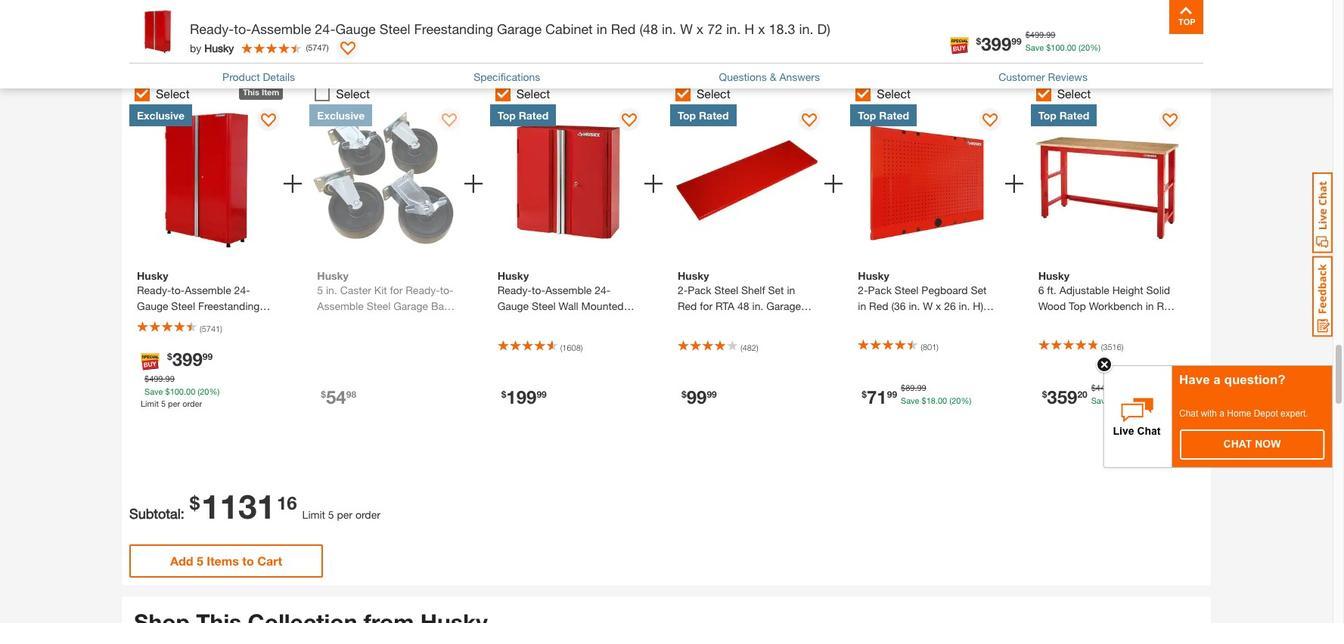 Task type: locate. For each thing, give the bounding box(es) containing it.
with
[[1202, 409, 1218, 419]]

0 vertical spatial limit
[[141, 399, 159, 409]]

to- up ( 801 ) at the right of page
[[908, 316, 922, 329]]

1 set from the left
[[769, 284, 784, 297]]

w left 26
[[923, 300, 933, 313]]

garage inside husky 6 ft. adjustable height solid wood top workbench in red for ready to assemble steel garage storage system
[[1039, 332, 1074, 345]]

5 / 6 group
[[850, 80, 1024, 441]]

0 vertical spatial 89
[[906, 383, 915, 393]]

assemble
[[252, 20, 311, 37], [546, 284, 592, 297], [317, 300, 364, 313], [922, 316, 969, 329], [1100, 316, 1147, 329]]

display image inside 6 / 6 group
[[1163, 114, 1178, 129]]

assemble up the "cabinets"
[[317, 300, 364, 313]]

1 vertical spatial a
[[1220, 409, 1225, 419]]

0 horizontal spatial limit
[[141, 399, 159, 409]]

$ inside the subtotal: $ 1131 16 limit 5 per order
[[190, 493, 200, 514]]

storage down ready
[[1076, 332, 1114, 345]]

garage inside husky 2-pack steel pegboard set in red (36 in. w x 26 in. h) for ready-to-assemble steel garage storage system
[[858, 332, 893, 345]]

storage down (36
[[896, 332, 933, 345]]

3 select from the left
[[517, 86, 551, 101]]

4 select from the left
[[697, 86, 731, 101]]

(48
[[640, 20, 659, 37]]

in inside husky 2-pack steel shelf set in red for rta 48 in. garage cabinet
[[787, 284, 796, 297]]

top rated for husky ready-to-assemble 24- gauge steel wall mounted garage cabinet in red (28 in. w x 29.7 in. h x 12 in. d)
[[498, 109, 549, 122]]

499 for $ 499 . 99 save $ 100 . 00 ( 20 %)
[[1031, 30, 1045, 39]]

89 right 71 at right
[[906, 383, 915, 393]]

exclusive inside 2 / 6 group
[[317, 109, 365, 122]]

1 system from the left
[[936, 332, 972, 345]]

5 in. caster kit for ready-to-assemble steel garage base cabinets image
[[310, 104, 464, 259]]

top inside 4 / 6 group
[[678, 109, 696, 122]]

this item
[[243, 87, 280, 97]]

499
[[1031, 30, 1045, 39], [149, 374, 163, 384]]

$ 399 99 inside 1 / 6 'group'
[[167, 349, 213, 370]]

( inside 4 / 6 group
[[741, 343, 743, 353]]

husky 6 ft. adjustable height solid wood top workbench in red for ready to assemble steel garage storage system
[[1039, 270, 1177, 345]]

rated for husky 2-pack steel pegboard set in red (36 in. w x 26 in. h) for ready-to-assemble steel garage storage system
[[880, 109, 910, 122]]

2 / 6 group
[[309, 80, 483, 441]]

1 horizontal spatial 100
[[1051, 42, 1065, 52]]

assemble down 26
[[922, 316, 969, 329]]

0 horizontal spatial 00
[[186, 387, 195, 396]]

%)
[[1091, 42, 1101, 52], [209, 387, 220, 396], [961, 396, 972, 406], [1152, 396, 1162, 406]]

2 horizontal spatial 00
[[1068, 42, 1077, 52]]

x left 72
[[697, 20, 704, 37]]

1 vertical spatial 24-
[[595, 284, 611, 297]]

select for husky 6 ft. adjustable height solid wood top workbench in red for ready to assemble steel garage storage system
[[1058, 86, 1092, 101]]

1 horizontal spatial system
[[1117, 332, 1152, 345]]

1 vertical spatial to
[[242, 554, 254, 568]]

assemble up wall
[[546, 284, 592, 297]]

$ inside $ 99 99
[[682, 389, 687, 400]]

in inside husky 2-pack steel pegboard set in red (36 in. w x 26 in. h) for ready-to-assemble steel garage storage system
[[858, 300, 867, 313]]

1
[[1145, 452, 1153, 469], [1157, 452, 1165, 469]]

98
[[346, 389, 357, 400]]

0 vertical spatial per
[[168, 399, 180, 409]]

0 horizontal spatial system
[[936, 332, 972, 345]]

399 inside 1 / 6 'group'
[[172, 349, 203, 370]]

6 select from the left
[[1058, 86, 1092, 101]]

0 horizontal spatial set
[[769, 284, 784, 297]]

89 left "80" at the bottom
[[1117, 396, 1127, 406]]

assemble inside the "husky ready-to-assemble 24- gauge steel wall mounted garage cabinet in red (28 in. w x 29.7 in. h x 12 in. d)"
[[546, 284, 592, 297]]

pack for (36
[[868, 284, 892, 297]]

) up $ 71 99 $ 89 . 99 save $ 18 . 00 ( 20 %)
[[937, 342, 939, 352]]

shelf
[[742, 284, 766, 297]]

top rated
[[498, 109, 549, 122], [678, 109, 729, 122], [858, 109, 910, 122], [1039, 109, 1090, 122]]

1 horizontal spatial order
[[356, 509, 381, 522]]

0 vertical spatial to
[[1088, 316, 1097, 329]]

limit inside $ 499 . 99 save $ 100 . 00 ( 20 %) limit 5 per order
[[141, 399, 159, 409]]

order inside $ 499 . 99 save $ 100 . 00 ( 20 %) limit 5 per order
[[183, 399, 202, 409]]

in. right 72
[[727, 20, 741, 37]]

2 vertical spatial w
[[512, 332, 522, 345]]

rated for husky ready-to-assemble 24- gauge steel wall mounted garage cabinet in red (28 in. w x 29.7 in. h x 12 in. d)
[[519, 109, 549, 122]]

1 pack from the left
[[688, 284, 712, 297]]

0 vertical spatial 499
[[1031, 30, 1045, 39]]

mounted
[[582, 300, 624, 313]]

0 horizontal spatial 2-
[[678, 284, 688, 297]]

2 2- from the left
[[858, 284, 868, 297]]

in. right 48
[[753, 300, 764, 313]]

1 vertical spatial d)
[[619, 332, 629, 345]]

chat now
[[1224, 438, 1282, 450]]

d) down the "(28"
[[619, 332, 629, 345]]

1 vertical spatial 100
[[170, 387, 184, 396]]

2 pack from the left
[[868, 284, 892, 297]]

for inside 'husky 5 in. caster kit for ready-to- assemble steel garage base cabinets'
[[390, 284, 403, 297]]

workbench
[[1090, 300, 1143, 313]]

red
[[611, 20, 636, 37], [678, 300, 697, 313], [870, 300, 889, 313], [1158, 300, 1177, 313], [586, 316, 606, 329]]

to
[[1088, 316, 1097, 329], [242, 554, 254, 568]]

1 horizontal spatial 89
[[1117, 396, 1127, 406]]

0 horizontal spatial pack
[[688, 284, 712, 297]]

order inside the subtotal: $ 1131 16 limit 5 per order
[[356, 509, 381, 522]]

select inside 1 / 6 'group'
[[156, 86, 190, 101]]

have
[[1180, 373, 1211, 387]]

1 horizontal spatial to
[[1088, 316, 1097, 329]]

499 inside $ 499 . 99 save $ 100 . 00 ( 20 %)
[[1031, 30, 1045, 39]]

select for husky 5 in. caster kit for ready-to- assemble steel garage base cabinets
[[336, 86, 370, 101]]

) inside 4 / 6 group
[[757, 343, 759, 353]]

questions
[[719, 70, 767, 83]]

chat
[[1180, 409, 1199, 419]]

d) inside the "husky ready-to-assemble 24- gauge steel wall mounted garage cabinet in red (28 in. w x 29.7 in. h x 12 in. d)"
[[619, 332, 629, 345]]

red inside husky 6 ft. adjustable height solid wood top workbench in red for ready to assemble steel garage storage system
[[1158, 300, 1177, 313]]

0 vertical spatial 24-
[[315, 20, 336, 37]]

in inside husky 6 ft. adjustable height solid wood top workbench in red for ready to assemble steel garage storage system
[[1146, 300, 1155, 313]]

system inside husky 6 ft. adjustable height solid wood top workbench in red for ready to assemble steel garage storage system
[[1117, 332, 1152, 345]]

add 5 items to cart button
[[129, 545, 323, 578]]

20
[[1081, 42, 1091, 52], [200, 387, 209, 396], [1078, 389, 1088, 400], [952, 396, 961, 406], [1143, 396, 1152, 406]]

garage inside husky 2-pack steel shelf set in red for rta 48 in. garage cabinet
[[767, 300, 802, 313]]

top rated inside 3 / 6 group
[[498, 109, 549, 122]]

) inside 6 / 6 group
[[1122, 342, 1124, 352]]

steel inside the "husky ready-to-assemble 24- gauge steel wall mounted garage cabinet in red (28 in. w x 29.7 in. h x 12 in. d)"
[[532, 300, 556, 313]]

display image
[[802, 114, 818, 129], [983, 114, 998, 129], [1163, 114, 1178, 129]]

pegboard
[[922, 284, 968, 297]]

) left 12
[[581, 343, 583, 353]]

2 storage from the left
[[1076, 332, 1114, 345]]

details
[[263, 70, 295, 83]]

husky inside the "husky ready-to-assemble 24- gauge steel wall mounted garage cabinet in red (28 in. w x 29.7 in. h x 12 in. d)"
[[498, 270, 529, 283]]

1 vertical spatial 499
[[149, 374, 163, 384]]

live chat image
[[1313, 173, 1333, 254]]

system down workbench
[[1117, 332, 1152, 345]]

0 vertical spatial 399
[[982, 33, 1012, 54]]

2 display image from the left
[[983, 114, 998, 129]]

save inside $ 499 . 99 save $ 100 . 00 ( 20 %) limit 5 per order
[[145, 387, 163, 396]]

100 inside $ 499 . 99 save $ 100 . 00 ( 20 %)
[[1051, 42, 1065, 52]]

save
[[1026, 42, 1044, 52], [145, 387, 163, 396], [901, 396, 920, 406], [1092, 396, 1110, 406]]

1 storage from the left
[[896, 332, 933, 345]]

1 vertical spatial limit
[[302, 509, 325, 522]]

to- up base
[[440, 284, 454, 297]]

24- up ( 5747 )
[[315, 20, 336, 37]]

pack inside husky 2-pack steel shelf set in red for rta 48 in. garage cabinet
[[688, 284, 712, 297]]

24- up mounted
[[595, 284, 611, 297]]

select for husky 2-pack steel pegboard set in red (36 in. w x 26 in. h) for ready-to-assemble steel garage storage system
[[877, 86, 911, 101]]

set
[[769, 284, 784, 297], [971, 284, 987, 297]]

w
[[680, 20, 693, 37], [923, 300, 933, 313], [512, 332, 522, 345]]

100 inside $ 499 . 99 save $ 100 . 00 ( 20 %) limit 5 per order
[[170, 387, 184, 396]]

1 vertical spatial h
[[571, 332, 578, 345]]

0 vertical spatial order
[[183, 399, 202, 409]]

0 horizontal spatial gauge
[[336, 20, 376, 37]]

steel left wall
[[532, 300, 556, 313]]

399 up $ 499 . 99 save $ 100 . 00 ( 20 %) limit 5 per order
[[172, 349, 203, 370]]

red left (48
[[611, 20, 636, 37]]

ready-to-assemble 24-gauge steel wall mounted garage cabinet in red (28 in. w x 29.7 in. h x 12 in. d) image
[[490, 104, 645, 259]]

a
[[1214, 373, 1221, 387], [1220, 409, 1225, 419]]

1 2- from the left
[[678, 284, 688, 297]]

pack for for
[[688, 284, 712, 297]]

1 horizontal spatial $ 399 99
[[977, 33, 1022, 54]]

steel left freestanding
[[380, 20, 410, 37]]

1 horizontal spatial pack
[[868, 284, 892, 297]]

2 rated from the left
[[699, 109, 729, 122]]

( inside $ 499 . 99 save $ 100 . 00 ( 20 %)
[[1079, 42, 1081, 52]]

top rated inside 6 / 6 group
[[1039, 109, 1090, 122]]

in down wall
[[575, 316, 583, 329]]

red inside husky 2-pack steel shelf set in red for rta 48 in. garage cabinet
[[678, 300, 697, 313]]

24-
[[315, 20, 336, 37], [595, 284, 611, 297]]

0 horizontal spatial 100
[[170, 387, 184, 396]]

1 select from the left
[[156, 86, 190, 101]]

1 horizontal spatial display image
[[983, 114, 998, 129]]

steel down kit on the top left
[[367, 300, 391, 313]]

$ 399 99 up customer at the top of the page
[[977, 33, 1022, 54]]

top inside '5 / 6' group
[[858, 109, 877, 122]]

) for husky 2-pack steel pegboard set in red (36 in. w x 26 in. h) for ready-to-assemble steel garage storage system
[[937, 342, 939, 352]]

1 / 6 group
[[129, 80, 302, 441]]

1 horizontal spatial 2-
[[858, 284, 868, 297]]

steel down solid
[[1149, 316, 1173, 329]]

5 inside button
[[197, 554, 203, 568]]

x inside husky 2-pack steel pegboard set in red (36 in. w x 26 in. h) for ready-to-assemble steel garage storage system
[[936, 300, 942, 313]]

1 vertical spatial w
[[923, 300, 933, 313]]

1 exclusive from the left
[[137, 109, 185, 122]]

0 horizontal spatial to
[[242, 554, 254, 568]]

in down solid
[[1146, 300, 1155, 313]]

husky inside husky 6 ft. adjustable height solid wood top workbench in red for ready to assemble steel garage storage system
[[1039, 270, 1070, 283]]

a right with
[[1220, 409, 1225, 419]]

0 horizontal spatial 24-
[[315, 20, 336, 37]]

h left "18.3"
[[745, 20, 755, 37]]

ready- inside the "husky ready-to-assemble 24- gauge steel wall mounted garage cabinet in red (28 in. w x 29.7 in. h x 12 in. d)"
[[498, 284, 532, 297]]

cabinet
[[546, 20, 593, 37], [535, 316, 572, 329], [678, 316, 715, 329]]

1 horizontal spatial 499
[[1031, 30, 1045, 39]]

2 top rated from the left
[[678, 109, 729, 122]]

order
[[183, 399, 202, 409], [356, 509, 381, 522]]

$ 399 99 up $ 499 . 99 save $ 100 . 00 ( 20 %) limit 5 per order
[[167, 349, 213, 370]]

to right ready
[[1088, 316, 1097, 329]]

pack
[[688, 284, 712, 297], [868, 284, 892, 297]]

questions & answers button
[[719, 69, 820, 85], [719, 69, 820, 85]]

$ 399 99
[[977, 33, 1022, 54], [167, 349, 213, 370]]

top inside husky 6 ft. adjustable height solid wood top workbench in red for ready to assemble steel garage storage system
[[1069, 300, 1087, 313]]

3 top rated from the left
[[858, 109, 910, 122]]

steel inside 'husky 5 in. caster kit for ready-to- assemble steel garage base cabinets'
[[367, 300, 391, 313]]

) inside '5 / 6' group
[[937, 342, 939, 352]]

in left (36
[[858, 300, 867, 313]]

71
[[867, 387, 888, 408]]

display image for 71
[[983, 114, 998, 129]]

ft.
[[1048, 284, 1057, 297]]

0 vertical spatial w
[[680, 20, 693, 37]]

in.
[[662, 20, 677, 37], [727, 20, 741, 37], [800, 20, 814, 37], [326, 284, 337, 297], [753, 300, 764, 313], [909, 300, 920, 313], [959, 300, 971, 313], [498, 332, 509, 345], [557, 332, 568, 345], [604, 332, 616, 345]]

product details button
[[223, 69, 295, 85], [223, 69, 295, 85]]

have a question?
[[1180, 373, 1286, 387]]

ready-
[[190, 20, 234, 37], [406, 284, 440, 297], [498, 284, 532, 297], [874, 316, 908, 329]]

( inside 3 / 6 group
[[561, 343, 563, 353]]

(36
[[892, 300, 906, 313]]

red left (36
[[870, 300, 889, 313]]

1 horizontal spatial 24-
[[595, 284, 611, 297]]

steel up (36
[[895, 284, 919, 297]]

height
[[1113, 284, 1144, 297]]

0 horizontal spatial display image
[[802, 114, 818, 129]]

0 horizontal spatial 399
[[172, 349, 203, 370]]

w left 29.7
[[512, 332, 522, 345]]

1 horizontal spatial 1
[[1157, 452, 1165, 469]]

display image
[[340, 42, 355, 57], [261, 114, 276, 129], [442, 114, 457, 129], [622, 114, 637, 129]]

for inside husky 2-pack steel pegboard set in red (36 in. w x 26 in. h) for ready-to-assemble steel garage storage system
[[858, 316, 871, 329]]

frequently
[[129, 37, 244, 64]]

to- up 29.7
[[532, 284, 546, 297]]

select for husky 2-pack steel shelf set in red for rta 48 in. garage cabinet
[[697, 86, 731, 101]]

2 select from the left
[[336, 86, 370, 101]]

garage inside 'husky 5 in. caster kit for ready-to- assemble steel garage base cabinets'
[[394, 300, 428, 313]]

to- up by husky
[[234, 20, 252, 37]]

2 exclusive from the left
[[317, 109, 365, 122]]

assemble up ( 5747 )
[[252, 20, 311, 37]]

2 horizontal spatial display image
[[1163, 114, 1178, 129]]

0 vertical spatial $ 399 99
[[977, 33, 1022, 54]]

0 horizontal spatial w
[[512, 332, 522, 345]]

husky for husky 2-pack steel pegboard set in red (36 in. w x 26 in. h) for ready-to-assemble steel garage storage system
[[858, 270, 890, 283]]

red up 12
[[586, 316, 606, 329]]

per inside $ 499 . 99 save $ 100 . 00 ( 20 %) limit 5 per order
[[168, 399, 180, 409]]

0 vertical spatial h
[[745, 20, 755, 37]]

set up h)
[[971, 284, 987, 297]]

89
[[906, 383, 915, 393], [1117, 396, 1127, 406]]

assemble down workbench
[[1100, 316, 1147, 329]]

0 horizontal spatial 1
[[1145, 452, 1153, 469]]

0 horizontal spatial $ 399 99
[[167, 349, 213, 370]]

) down workbench
[[1122, 342, 1124, 352]]

1 horizontal spatial 00
[[938, 396, 948, 406]]

select inside 3 / 6 group
[[517, 86, 551, 101]]

w inside the "husky ready-to-assemble 24- gauge steel wall mounted garage cabinet in red (28 in. w x 29.7 in. h x 12 in. d)"
[[512, 332, 522, 345]]

2 set from the left
[[971, 284, 987, 297]]

pack up (36
[[868, 284, 892, 297]]

1 vertical spatial order
[[356, 509, 381, 522]]

d) right "18.3"
[[818, 20, 831, 37]]

red down solid
[[1158, 300, 1177, 313]]

2 1 from the left
[[1157, 452, 1165, 469]]

husky 2-pack steel shelf set in red for rta 48 in. garage cabinet
[[678, 270, 802, 329]]

0 vertical spatial 100
[[1051, 42, 1065, 52]]

exclusive down frequently
[[137, 109, 185, 122]]

x left 26
[[936, 300, 942, 313]]

2 system from the left
[[1117, 332, 1152, 345]]

6 ft. adjustable height solid wood top workbench in red for ready to assemble steel garage storage system image
[[1031, 104, 1186, 259]]

0 horizontal spatial order
[[183, 399, 202, 409]]

1 vertical spatial $ 399 99
[[167, 349, 213, 370]]

1 rated from the left
[[519, 109, 549, 122]]

0 horizontal spatial 89
[[906, 383, 915, 393]]

00 inside $ 499 . 99 save $ 100 . 00 ( 20 %) limit 5 per order
[[186, 387, 195, 396]]

0 vertical spatial gauge
[[336, 20, 376, 37]]

rated inside 3 / 6 group
[[519, 109, 549, 122]]

1 vertical spatial 399
[[172, 349, 203, 370]]

in. right (36
[[909, 300, 920, 313]]

2 horizontal spatial w
[[923, 300, 933, 313]]

100
[[1051, 42, 1065, 52], [170, 387, 184, 396]]

x left 29.7
[[525, 332, 530, 345]]

) for husky ready-to-assemble 24- gauge steel wall mounted garage cabinet in red (28 in. w x 29.7 in. h x 12 in. d)
[[581, 343, 583, 353]]

) for husky 6 ft. adjustable height solid wood top workbench in red for ready to assemble steel garage storage system
[[1122, 342, 1124, 352]]

save inside $ 499 . 99 save $ 100 . 00 ( 20 %)
[[1026, 42, 1044, 52]]

caster
[[340, 284, 372, 297]]

399 up customer at the top of the page
[[982, 33, 1012, 54]]

gauge left wall
[[498, 300, 529, 313]]

red left rta
[[678, 300, 697, 313]]

0 horizontal spatial d)
[[619, 332, 629, 345]]

4 top rated from the left
[[1039, 109, 1090, 122]]

in. right 12
[[604, 332, 616, 345]]

89 inside $ 359 20 $ 449 save $ 89 . 80 ( 20 %)
[[1117, 396, 1127, 406]]

kit
[[374, 284, 387, 297]]

$ inside $ 199 99
[[502, 389, 507, 400]]

red inside husky 2-pack steel pegboard set in red (36 in. w x 26 in. h) for ready-to-assemble steel garage storage system
[[870, 300, 889, 313]]

steel up rta
[[715, 284, 739, 297]]

x
[[697, 20, 704, 37], [758, 20, 765, 37], [936, 300, 942, 313], [525, 332, 530, 345], [581, 332, 587, 345]]

5747
[[308, 42, 327, 52]]

1 horizontal spatial exclusive
[[317, 109, 365, 122]]

depot
[[1255, 409, 1279, 419]]

/
[[1153, 452, 1157, 469]]

chat with a home depot expert.
[[1180, 409, 1309, 419]]

h left 12
[[571, 332, 578, 345]]

steel inside husky 2-pack steel shelf set in red for rta 48 in. garage cabinet
[[715, 284, 739, 297]]

set inside husky 2-pack steel shelf set in red for rta 48 in. garage cabinet
[[769, 284, 784, 297]]

husky
[[204, 41, 234, 54], [317, 270, 349, 283], [498, 270, 529, 283], [678, 270, 709, 283], [858, 270, 890, 283], [1039, 270, 1070, 283]]

0 horizontal spatial per
[[168, 399, 180, 409]]

to left cart on the bottom of the page
[[242, 554, 254, 568]]

set right "shelf" at right
[[769, 284, 784, 297]]

in
[[597, 20, 608, 37], [787, 284, 796, 297], [858, 300, 867, 313], [1146, 300, 1155, 313], [575, 316, 583, 329]]

0 vertical spatial d)
[[818, 20, 831, 37]]

1 vertical spatial per
[[337, 509, 353, 522]]

in right "shelf" at right
[[787, 284, 796, 297]]

( inside $ 359 20 $ 449 save $ 89 . 80 ( 20 %)
[[1140, 396, 1143, 406]]

gauge right the bought
[[336, 20, 376, 37]]

89 inside $ 71 99 $ 89 . 99 save $ 18 . 00 ( 20 %)
[[906, 383, 915, 393]]

1 vertical spatial gauge
[[498, 300, 529, 313]]

adjustable
[[1060, 284, 1110, 297]]

1 horizontal spatial h
[[745, 20, 755, 37]]

system down 26
[[936, 332, 972, 345]]

1 vertical spatial 89
[[1117, 396, 1127, 406]]

a right have
[[1214, 373, 1221, 387]]

5 select from the left
[[877, 86, 911, 101]]

save inside $ 71 99 $ 89 . 99 save $ 18 . 00 ( 20 %)
[[901, 396, 920, 406]]

exclusive
[[137, 109, 185, 122], [317, 109, 365, 122]]

to-
[[234, 20, 252, 37], [440, 284, 454, 297], [532, 284, 546, 297], [908, 316, 922, 329]]

3 rated from the left
[[880, 109, 910, 122]]

in left (48
[[597, 20, 608, 37]]

1 horizontal spatial limit
[[302, 509, 325, 522]]

select
[[156, 86, 190, 101], [336, 86, 370, 101], [517, 86, 551, 101], [697, 86, 731, 101], [877, 86, 911, 101], [1058, 86, 1092, 101]]

2-pack steel shelf set in red for rta 48 in. garage cabinet image
[[671, 104, 825, 259]]

w left 72
[[680, 20, 693, 37]]

1 horizontal spatial storage
[[1076, 332, 1114, 345]]

exclusive down 5747
[[317, 109, 365, 122]]

2- for 2-pack steel pegboard set in red (36 in. w x 26 in. h) for ready-to-assemble steel garage storage system
[[858, 284, 868, 297]]

rated inside 6 / 6 group
[[1060, 109, 1090, 122]]

garage inside the "husky ready-to-assemble 24- gauge steel wall mounted garage cabinet in red (28 in. w x 29.7 in. h x 12 in. d)"
[[498, 316, 532, 329]]

$ inside $ 54 98
[[321, 389, 326, 400]]

set inside husky 2-pack steel pegboard set in red (36 in. w x 26 in. h) for ready-to-assemble steel garage storage system
[[971, 284, 987, 297]]

customer reviews
[[999, 70, 1088, 83]]

x left 12
[[581, 332, 587, 345]]

h inside the "husky ready-to-assemble 24- gauge steel wall mounted garage cabinet in red (28 in. w x 29.7 in. h x 12 in. d)"
[[571, 332, 578, 345]]

2- inside husky 2-pack steel shelf set in red for rta 48 in. garage cabinet
[[678, 284, 688, 297]]

set for pegboard
[[971, 284, 987, 297]]

499 inside $ 499 . 99 save $ 100 . 00 ( 20 %) limit 5 per order
[[149, 374, 163, 384]]

h
[[745, 20, 755, 37], [571, 332, 578, 345]]

rated inside 4 / 6 group
[[699, 109, 729, 122]]

pack left "shelf" at right
[[688, 284, 712, 297]]

rated inside '5 / 6' group
[[880, 109, 910, 122]]

$ 499 . 99 save $ 100 . 00 ( 20 %)
[[1026, 30, 1101, 52]]

top rated for husky 2-pack steel pegboard set in red (36 in. w x 26 in. h) for ready-to-assemble steel garage storage system
[[858, 109, 910, 122]]

0 horizontal spatial exclusive
[[137, 109, 185, 122]]

1 display image from the left
[[802, 114, 818, 129]]

1 top rated from the left
[[498, 109, 549, 122]]

) down husky 2-pack steel shelf set in red for rta 48 in. garage cabinet
[[757, 343, 759, 353]]

0 horizontal spatial h
[[571, 332, 578, 345]]

$ 499 . 99 save $ 100 . 00 ( 20 %) limit 5 per order
[[141, 374, 220, 409]]

system
[[936, 332, 972, 345], [1117, 332, 1152, 345]]

$ 54 98
[[321, 387, 357, 408]]

top for husky 2-pack steel shelf set in red for rta 48 in. garage cabinet
[[678, 109, 696, 122]]

1 horizontal spatial set
[[971, 284, 987, 297]]

steel down h)
[[971, 316, 995, 329]]

system inside husky 2-pack steel pegboard set in red (36 in. w x 26 in. h) for ready-to-assemble steel garage storage system
[[936, 332, 972, 345]]

1 horizontal spatial per
[[337, 509, 353, 522]]

0 horizontal spatial storage
[[896, 332, 933, 345]]

3 display image from the left
[[1163, 114, 1178, 129]]

select inside '5 / 6' group
[[877, 86, 911, 101]]

1 horizontal spatial gauge
[[498, 300, 529, 313]]

in. left caster
[[326, 284, 337, 297]]

husky inside husky 2-pack steel shelf set in red for rta 48 in. garage cabinet
[[678, 270, 709, 283]]

4 rated from the left
[[1060, 109, 1090, 122]]

5
[[317, 284, 323, 297], [161, 399, 166, 409], [328, 509, 334, 522], [197, 554, 203, 568]]

select inside 2 / 6 group
[[336, 86, 370, 101]]

0 horizontal spatial 499
[[149, 374, 163, 384]]



Task type: describe. For each thing, give the bounding box(es) containing it.
00 inside $ 71 99 $ 89 . 99 save $ 18 . 00 ( 20 %)
[[938, 396, 948, 406]]

for inside husky 6 ft. adjustable height solid wood top workbench in red for ready to assemble steel garage storage system
[[1039, 316, 1052, 329]]

to inside husky 6 ft. adjustable height solid wood top workbench in red for ready to assemble steel garage storage system
[[1088, 316, 1097, 329]]

h)
[[973, 300, 984, 313]]

cabinet inside husky 2-pack steel shelf set in red for rta 48 in. garage cabinet
[[678, 316, 715, 329]]

to inside add 5 items to cart button
[[242, 554, 254, 568]]

top button
[[1170, 0, 1204, 34]]

storage inside husky 6 ft. adjustable height solid wood top workbench in red for ready to assemble steel garage storage system
[[1076, 332, 1114, 345]]

w inside husky 2-pack steel pegboard set in red (36 in. w x 26 in. h) for ready-to-assemble steel garage storage system
[[923, 300, 933, 313]]

( 3516 )
[[1102, 342, 1124, 352]]

steel inside husky 6 ft. adjustable height solid wood top workbench in red for ready to assemble steel garage storage system
[[1149, 316, 1173, 329]]

$ 99 99
[[682, 387, 717, 408]]

top for husky 6 ft. adjustable height solid wood top workbench in red for ready to assemble steel garage storage system
[[1039, 109, 1057, 122]]

20 inside $ 499 . 99 save $ 100 . 00 ( 20 %)
[[1081, 42, 1091, 52]]

) left together
[[327, 42, 329, 52]]

1 / 1
[[1145, 452, 1165, 469]]

solid
[[1147, 284, 1171, 297]]

482
[[743, 343, 757, 353]]

801
[[923, 342, 937, 352]]

item
[[262, 87, 280, 97]]

rated for husky 2-pack steel shelf set in red for rta 48 in. garage cabinet
[[699, 109, 729, 122]]

wood
[[1039, 300, 1066, 313]]

in. inside 'husky 5 in. caster kit for ready-to- assemble steel garage base cabinets'
[[326, 284, 337, 297]]

feedback link image
[[1313, 256, 1333, 338]]

subtotal: $ 1131 16 limit 5 per order
[[129, 487, 381, 527]]

top for husky ready-to-assemble 24- gauge steel wall mounted garage cabinet in red (28 in. w x 29.7 in. h x 12 in. d)
[[498, 109, 516, 122]]

husky for husky 2-pack steel shelf set in red for rta 48 in. garage cabinet
[[678, 270, 709, 283]]

frequently bought together
[[129, 37, 431, 64]]

husky 2-pack steel pegboard set in red (36 in. w x 26 in. h) for ready-to-assemble steel garage storage system
[[858, 270, 995, 345]]

rta
[[716, 300, 735, 313]]

save inside $ 359 20 $ 449 save $ 89 . 80 ( 20 %)
[[1092, 396, 1110, 406]]

base
[[431, 300, 455, 313]]

this is the last slide image
[[1178, 455, 1190, 467]]

ready
[[1055, 316, 1085, 329]]

in. inside husky 2-pack steel shelf set in red for rta 48 in. garage cabinet
[[753, 300, 764, 313]]

display image inside 3 / 6 group
[[622, 114, 637, 129]]

exclusive inside 1 / 6 'group'
[[137, 109, 185, 122]]

99 inside $ 499 . 99 save $ 100 . 00 ( 20 %) limit 5 per order
[[165, 374, 175, 384]]

add 5 items to cart
[[170, 554, 282, 568]]

for inside husky 2-pack steel shelf set in red for rta 48 in. garage cabinet
[[700, 300, 713, 313]]

( 482 )
[[741, 343, 759, 353]]

99 inside $ 499 . 99 save $ 100 . 00 ( 20 %)
[[1047, 30, 1056, 39]]

1 horizontal spatial d)
[[818, 20, 831, 37]]

2-pack steel pegboard set in red (36 in. w x 26 in. h) for ready-to-assemble steel garage storage system image
[[851, 104, 1006, 259]]

( inside $ 71 99 $ 89 . 99 save $ 18 . 00 ( 20 %)
[[950, 396, 952, 406]]

1131
[[201, 487, 275, 527]]

3516
[[1104, 342, 1122, 352]]

add
[[170, 554, 193, 568]]

( inside $ 499 . 99 save $ 100 . 00 ( 20 %) limit 5 per order
[[198, 387, 200, 396]]

expert.
[[1281, 409, 1309, 419]]

16
[[277, 493, 297, 514]]

18
[[927, 396, 936, 406]]

%) inside $ 499 . 99 save $ 100 . 00 ( 20 %) limit 5 per order
[[209, 387, 220, 396]]

husky for husky 6 ft. adjustable height solid wood top workbench in red for ready to assemble steel garage storage system
[[1039, 270, 1070, 283]]

red inside the "husky ready-to-assemble 24- gauge steel wall mounted garage cabinet in red (28 in. w x 29.7 in. h x 12 in. d)"
[[586, 316, 606, 329]]

in. right 29.7
[[557, 332, 568, 345]]

bought
[[250, 37, 329, 64]]

4 / 6 group
[[670, 80, 843, 441]]

5 inside 'husky 5 in. caster kit for ready-to- assemble steel garage base cabinets'
[[317, 284, 323, 297]]

1 1 from the left
[[1145, 452, 1153, 469]]

00 for $ 499 . 99 save $ 100 . 00 ( 20 %) limit 5 per order
[[186, 387, 195, 396]]

display image inside 2 / 6 group
[[442, 114, 457, 129]]

top for husky 2-pack steel pegboard set in red (36 in. w x 26 in. h) for ready-to-assemble steel garage storage system
[[858, 109, 877, 122]]

12
[[590, 332, 602, 345]]

husky ready-to-assemble 24- gauge steel wall mounted garage cabinet in red (28 in. w x 29.7 in. h x 12 in. d)
[[498, 270, 629, 345]]

chat
[[1224, 438, 1253, 450]]

54
[[326, 387, 346, 408]]

subtotal:
[[129, 506, 184, 522]]

6 / 6 group
[[1030, 80, 1204, 441]]

product details
[[223, 70, 295, 83]]

99 inside $ 99 99
[[707, 389, 717, 400]]

20 inside $ 499 . 99 save $ 100 . 00 ( 20 %) limit 5 per order
[[200, 387, 209, 396]]

product image image
[[133, 8, 182, 57]]

in. left 29.7
[[498, 332, 509, 345]]

home
[[1228, 409, 1252, 419]]

72
[[708, 20, 723, 37]]

in. left h)
[[959, 300, 971, 313]]

100 for $ 499 . 99 save $ 100 . 00 ( 20 %) limit 5 per order
[[170, 387, 184, 396]]

3 / 6 group
[[489, 80, 663, 441]]

1608
[[563, 343, 581, 353]]

husky 5 in. caster kit for ready-to- assemble steel garage base cabinets
[[317, 270, 455, 329]]

%) inside $ 359 20 $ 449 save $ 89 . 80 ( 20 %)
[[1152, 396, 1162, 406]]

per inside the subtotal: $ 1131 16 limit 5 per order
[[337, 509, 353, 522]]

6
[[1039, 284, 1045, 297]]

. inside $ 359 20 $ 449 save $ 89 . 80 ( 20 %)
[[1127, 396, 1129, 406]]

this
[[243, 87, 259, 97]]

(28
[[609, 316, 623, 329]]

assemble inside husky 2-pack steel pegboard set in red (36 in. w x 26 in. h) for ready-to-assemble steel garage storage system
[[922, 316, 969, 329]]

26
[[945, 300, 956, 313]]

to- inside 'husky 5 in. caster kit for ready-to- assemble steel garage base cabinets'
[[440, 284, 454, 297]]

in. right "18.3"
[[800, 20, 814, 37]]

20 inside $ 71 99 $ 89 . 99 save $ 18 . 00 ( 20 %)
[[952, 396, 961, 406]]

$ 71 99 $ 89 . 99 save $ 18 . 00 ( 20 %)
[[862, 383, 972, 408]]

to- inside the "husky ready-to-assemble 24- gauge steel wall mounted garage cabinet in red (28 in. w x 29.7 in. h x 12 in. d)"
[[532, 284, 546, 297]]

in. right (48
[[662, 20, 677, 37]]

ready-to-assemble 24-gauge steel freestanding garage cabinet in red (48 in. w x 72 in. h x 18.3 in. d)
[[190, 20, 831, 37]]

0 vertical spatial a
[[1214, 373, 1221, 387]]

product
[[223, 70, 260, 83]]

5 inside $ 499 . 99 save $ 100 . 00 ( 20 %) limit 5 per order
[[161, 399, 166, 409]]

now
[[1256, 438, 1282, 450]]

449
[[1097, 383, 1110, 393]]

5 inside the subtotal: $ 1131 16 limit 5 per order
[[328, 509, 334, 522]]

questions & answers
[[719, 70, 820, 83]]

&
[[770, 70, 777, 83]]

00 for $ 499 . 99 save $ 100 . 00 ( 20 %)
[[1068, 42, 1077, 52]]

limit inside the subtotal: $ 1131 16 limit 5 per order
[[302, 509, 325, 522]]

by
[[190, 41, 202, 54]]

2- for 2-pack steel shelf set in red for rta 48 in. garage cabinet
[[678, 284, 688, 297]]

48
[[738, 300, 750, 313]]

80
[[1129, 396, 1138, 406]]

29.7
[[533, 332, 554, 345]]

chat now link
[[1181, 431, 1324, 459]]

gauge inside the "husky ready-to-assemble 24- gauge steel wall mounted garage cabinet in red (28 in. w x 29.7 in. h x 12 in. d)"
[[498, 300, 529, 313]]

by husky
[[190, 41, 234, 54]]

%) inside $ 71 99 $ 89 . 99 save $ 18 . 00 ( 20 %)
[[961, 396, 972, 406]]

display image inside 1 / 6 'group'
[[261, 114, 276, 129]]

100 for $ 499 . 99 save $ 100 . 00 ( 20 %)
[[1051, 42, 1065, 52]]

question?
[[1225, 373, 1286, 387]]

$ 199 99
[[502, 387, 547, 408]]

cabinets
[[317, 316, 360, 329]]

( 801 )
[[921, 342, 939, 352]]

top rated for husky 2-pack steel shelf set in red for rta 48 in. garage cabinet
[[678, 109, 729, 122]]

freestanding
[[414, 20, 493, 37]]

$ 359 20 $ 449 save $ 89 . 80 ( 20 %)
[[1043, 383, 1162, 408]]

( 5747 )
[[306, 42, 329, 52]]

ready- inside 'husky 5 in. caster kit for ready-to- assemble steel garage base cabinets'
[[406, 284, 440, 297]]

specifications
[[474, 70, 541, 83]]

select for husky ready-to-assemble 24- gauge steel wall mounted garage cabinet in red (28 in. w x 29.7 in. h x 12 in. d)
[[517, 86, 551, 101]]

x left "18.3"
[[758, 20, 765, 37]]

top rated for husky 6 ft. adjustable height solid wood top workbench in red for ready to assemble steel garage storage system
[[1039, 109, 1090, 122]]

1 horizontal spatial w
[[680, 20, 693, 37]]

customer
[[999, 70, 1046, 83]]

display image for 359
[[1163, 114, 1178, 129]]

359
[[1048, 387, 1078, 408]]

ready- inside husky 2-pack steel pegboard set in red (36 in. w x 26 in. h) for ready-to-assemble steel garage storage system
[[874, 316, 908, 329]]

cart
[[257, 554, 282, 568]]

( 1608 )
[[561, 343, 583, 353]]

answers
[[780, 70, 820, 83]]

24- inside the "husky ready-to-assemble 24- gauge steel wall mounted garage cabinet in red (28 in. w x 29.7 in. h x 12 in. d)"
[[595, 284, 611, 297]]

%) inside $ 499 . 99 save $ 100 . 00 ( 20 %)
[[1091, 42, 1101, 52]]

99 inside $ 199 99
[[537, 389, 547, 400]]

wall
[[559, 300, 579, 313]]

set for shelf
[[769, 284, 784, 297]]

assemble inside 'husky 5 in. caster kit for ready-to- assemble steel garage base cabinets'
[[317, 300, 364, 313]]

together
[[335, 37, 431, 64]]

cabinet inside the "husky ready-to-assemble 24- gauge steel wall mounted garage cabinet in red (28 in. w x 29.7 in. h x 12 in. d)"
[[535, 316, 572, 329]]

husky for husky 5 in. caster kit for ready-to- assemble steel garage base cabinets
[[317, 270, 349, 283]]

in inside the "husky ready-to-assemble 24- gauge steel wall mounted garage cabinet in red (28 in. w x 29.7 in. h x 12 in. d)"
[[575, 316, 583, 329]]

18.3
[[769, 20, 796, 37]]

199
[[507, 387, 537, 408]]

husky for husky ready-to-assemble 24- gauge steel wall mounted garage cabinet in red (28 in. w x 29.7 in. h x 12 in. d)
[[498, 270, 529, 283]]

to- inside husky 2-pack steel pegboard set in red (36 in. w x 26 in. h) for ready-to-assemble steel garage storage system
[[908, 316, 922, 329]]

499 for $ 499 . 99 save $ 100 . 00 ( 20 %) limit 5 per order
[[149, 374, 163, 384]]

reviews
[[1049, 70, 1088, 83]]

storage inside husky 2-pack steel pegboard set in red (36 in. w x 26 in. h) for ready-to-assemble steel garage storage system
[[896, 332, 933, 345]]

items
[[207, 554, 239, 568]]

) for husky 2-pack steel shelf set in red for rta 48 in. garage cabinet
[[757, 343, 759, 353]]

1 horizontal spatial 399
[[982, 33, 1012, 54]]

assemble inside husky 6 ft. adjustable height solid wood top workbench in red for ready to assemble steel garage storage system
[[1100, 316, 1147, 329]]

rated for husky 6 ft. adjustable height solid wood top workbench in red for ready to assemble steel garage storage system
[[1060, 109, 1090, 122]]



Task type: vqa. For each thing, say whether or not it's contained in the screenshot.
XXX-XXX-XXXX text field on the bottom of page
no



